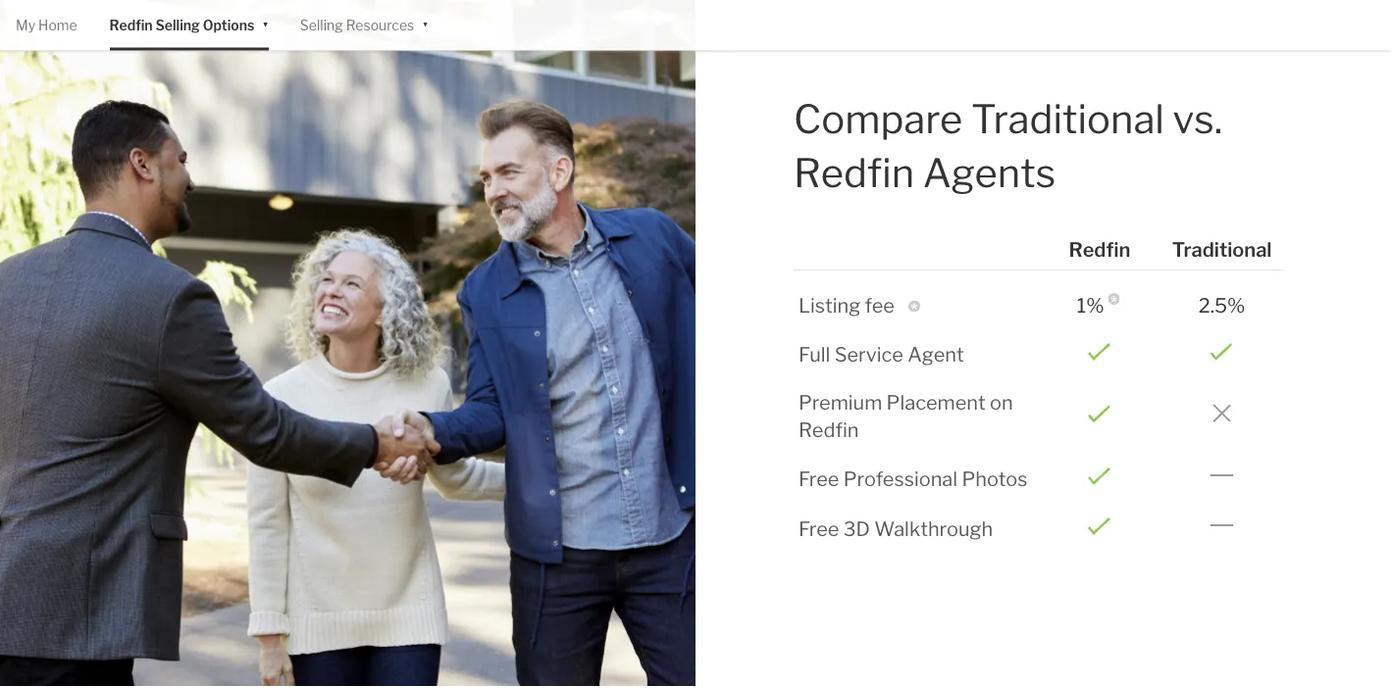 Task type: vqa. For each thing, say whether or not it's contained in the screenshot.
the bottom Traditional
yes



Task type: locate. For each thing, give the bounding box(es) containing it.
0 horizontal spatial ▾
[[262, 15, 269, 32]]

redfin up disclaimer icon at the top right of page
[[1069, 238, 1131, 262]]

▾ right resources
[[422, 15, 428, 32]]

2.5%
[[1199, 293, 1245, 318]]

on
[[990, 391, 1013, 415]]

▾
[[262, 15, 269, 32], [422, 15, 428, 32]]

0 horizontal spatial selling
[[156, 17, 200, 33]]

1 vertical spatial free
[[799, 517, 839, 541]]

fee
[[865, 293, 895, 318]]

selling resources link
[[300, 0, 414, 50]]

full
[[799, 342, 830, 366]]

redfin
[[109, 17, 153, 33], [794, 149, 915, 197], [1069, 238, 1131, 262], [799, 418, 859, 442]]

redfin inside premium placement on redfin
[[799, 418, 859, 442]]

selling
[[156, 17, 200, 33], [300, 17, 343, 33]]

redfin selling options ▾
[[109, 15, 269, 33]]

selling left options
[[156, 17, 200, 33]]

my home link
[[16, 0, 77, 50]]

vs.
[[1173, 95, 1223, 143]]

2 ▾ from the left
[[422, 15, 428, 32]]

professional
[[844, 467, 958, 491]]

redfin right home
[[109, 17, 153, 33]]

free left 3d
[[799, 517, 839, 541]]

1 vertical spatial traditional
[[1172, 238, 1272, 262]]

%
[[1086, 293, 1104, 318]]

redfin inside redfin selling options ▾
[[109, 17, 153, 33]]

2 free from the top
[[799, 517, 839, 541]]

selling resources ▾
[[300, 15, 428, 33]]

disclaimer image
[[908, 301, 920, 313]]

0 vertical spatial traditional
[[971, 95, 1165, 143]]

traditional inside compare traditional vs. redfin agents
[[971, 95, 1165, 143]]

selling left resources
[[300, 17, 343, 33]]

listing fee
[[799, 293, 895, 318]]

disclaimer image
[[1108, 293, 1120, 305]]

▾ right options
[[262, 15, 269, 32]]

my home
[[16, 17, 77, 33]]

0 horizontal spatial traditional
[[971, 95, 1165, 143]]

traditional up agents
[[971, 95, 1165, 143]]

2 selling from the left
[[300, 17, 343, 33]]

1 free from the top
[[799, 467, 839, 491]]

redfin down premium on the right bottom of the page
[[799, 418, 859, 442]]

1 ▾ from the left
[[262, 15, 269, 32]]

agents
[[923, 149, 1056, 197]]

0 vertical spatial free
[[799, 467, 839, 491]]

free down premium on the right bottom of the page
[[799, 467, 839, 491]]

walkthrough
[[874, 517, 993, 541]]

full service agent
[[799, 342, 964, 366]]

traditional
[[971, 95, 1165, 143], [1172, 238, 1272, 262]]

compare traditional vs. redfin agents
[[794, 95, 1223, 197]]

traditional up 2.5%
[[1172, 238, 1272, 262]]

▾ inside selling resources ▾
[[422, 15, 428, 32]]

1 horizontal spatial selling
[[300, 17, 343, 33]]

redfin down compare
[[794, 149, 915, 197]]

free
[[799, 467, 839, 491], [799, 517, 839, 541]]

1 horizontal spatial ▾
[[422, 15, 428, 32]]

1 selling from the left
[[156, 17, 200, 33]]



Task type: describe. For each thing, give the bounding box(es) containing it.
selling inside redfin selling options ▾
[[156, 17, 200, 33]]

selling inside selling resources ▾
[[300, 17, 343, 33]]

resources
[[346, 17, 414, 33]]

home
[[38, 17, 77, 33]]

listing
[[799, 293, 861, 318]]

service
[[835, 342, 904, 366]]

premium
[[799, 391, 882, 415]]

free 3d walkthrough
[[799, 517, 993, 541]]

free for free professional photos
[[799, 467, 839, 491]]

placement
[[887, 391, 986, 415]]

my
[[16, 17, 35, 33]]

photos
[[962, 467, 1028, 491]]

agent
[[908, 342, 964, 366]]

1 %
[[1077, 293, 1104, 318]]

redfin selling options link
[[109, 0, 254, 50]]

options
[[203, 17, 254, 33]]

redfin inside compare traditional vs. redfin agents
[[794, 149, 915, 197]]

free for free 3d walkthrough
[[799, 517, 839, 541]]

1
[[1077, 293, 1086, 318]]

1 horizontal spatial traditional
[[1172, 238, 1272, 262]]

compare
[[794, 95, 963, 143]]

premium placement on redfin
[[799, 391, 1013, 442]]

▾ inside redfin selling options ▾
[[262, 15, 269, 32]]

3d
[[844, 517, 870, 541]]

free professional photos
[[799, 467, 1028, 491]]



